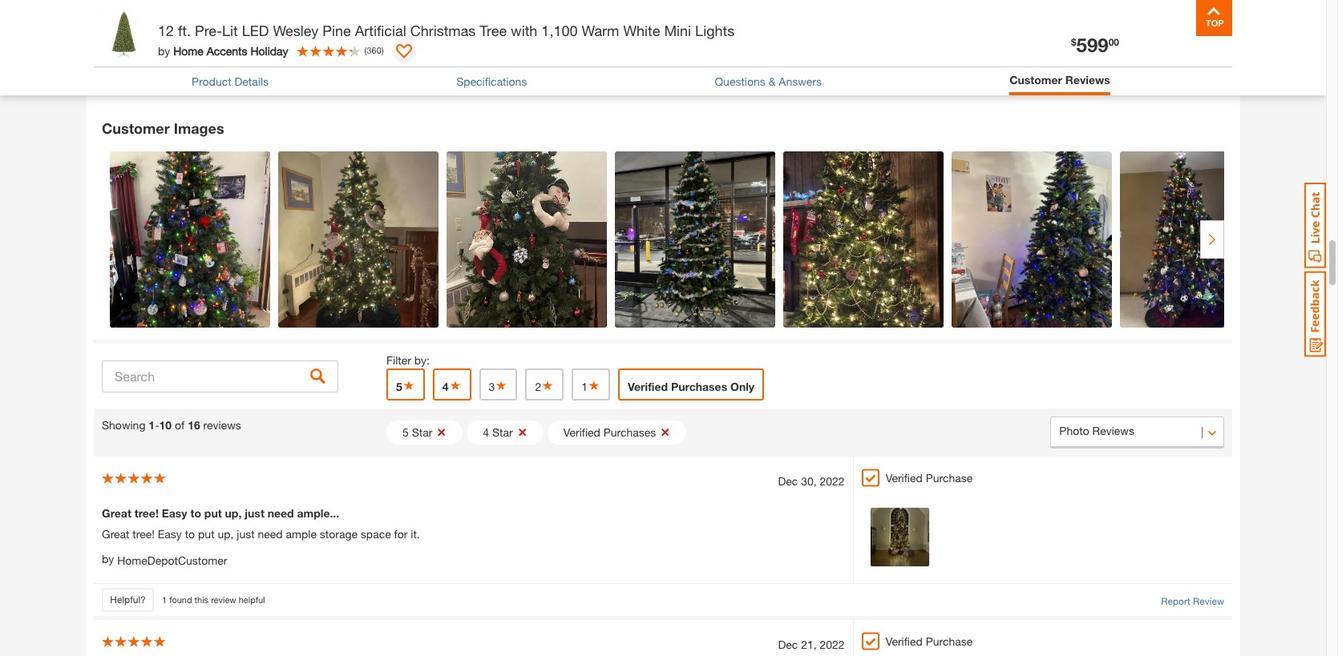 Task type: describe. For each thing, give the bounding box(es) containing it.
holiday
[[251, 44, 288, 57]]

Search text field
[[102, 361, 338, 393]]

review
[[211, 595, 236, 605]]

5 star
[[403, 426, 433, 440]]

dec for dec 30, 2022
[[778, 475, 798, 489]]

1 vertical spatial easy
[[158, 528, 182, 542]]

pine
[[323, 22, 351, 39]]

out
[[214, 20, 231, 34]]

filter by:
[[387, 354, 430, 367]]

0 vertical spatial 2
[[387, 46, 394, 61]]

customer images
[[102, 120, 224, 137]]

dec 21, 2022
[[778, 639, 845, 652]]

display image
[[396, 44, 412, 60]]

accents
[[207, 44, 247, 57]]

12 ft. pre-lit led wesley pine artificial christmas tree with 1,100 warm white mini lights
[[158, 22, 735, 39]]

(
[[365, 45, 367, 55]]

599
[[1077, 34, 1109, 56]]

4 for 4 star
[[483, 426, 489, 440]]

1 vertical spatial put
[[198, 528, 215, 542]]

verified purchases only button
[[618, 369, 764, 401]]

2 inside button
[[535, 380, 541, 394]]

tree
[[480, 22, 507, 39]]

verified purchases button
[[548, 421, 687, 445]]

storage
[[320, 528, 358, 542]]

write a review button
[[1010, 9, 1170, 41]]

it.
[[411, 528, 420, 542]]

1 vertical spatial to
[[185, 528, 195, 542]]

customer for customer images
[[102, 120, 170, 137]]

questions
[[715, 74, 766, 88]]

questions & answers
[[715, 74, 822, 88]]

0 vertical spatial tree!
[[134, 507, 159, 521]]

christmas
[[410, 22, 476, 39]]

homedepotcustomer
[[117, 554, 227, 568]]

$
[[1071, 36, 1077, 48]]

top button
[[1197, 0, 1233, 36]]

1,100
[[542, 22, 578, 39]]

10
[[159, 419, 172, 432]]

reviews
[[1066, 73, 1111, 87]]

4 button
[[433, 369, 471, 401]]

write
[[1039, 16, 1075, 34]]

helpful
[[239, 595, 265, 605]]

mini
[[664, 22, 691, 39]]

dec 30, 2022
[[778, 475, 845, 489]]

customer reviews
[[1010, 73, 1111, 87]]

homedepotcustomer button
[[117, 553, 227, 569]]

3 inside button
[[489, 380, 495, 394]]

showing
[[102, 419, 146, 432]]

star symbol image for 1
[[588, 380, 601, 392]]

by:
[[414, 354, 430, 367]]

star symbol image
[[541, 380, 554, 392]]

1 vertical spatial this
[[195, 595, 209, 605]]

ample...
[[297, 507, 339, 521]]

showing 1 - 10 of 16 reviews
[[102, 419, 241, 432]]

customer for customer reviews
[[1010, 73, 1063, 87]]

$ 599 00
[[1071, 34, 1120, 56]]

star for 5 star
[[412, 426, 433, 440]]

0 horizontal spatial of
[[175, 419, 185, 432]]

48
[[139, 52, 155, 69]]

only
[[731, 380, 755, 394]]

5 for 5 star
[[403, 426, 409, 440]]

lights
[[695, 22, 735, 39]]

pre-
[[195, 22, 222, 39]]

out of 360 reviews
[[214, 20, 309, 34]]

purchases for verified purchases only
[[671, 380, 728, 394]]

1 for 1
[[582, 380, 588, 394]]

report
[[1162, 596, 1191, 608]]

1 horizontal spatial of
[[234, 20, 244, 34]]

4 star button
[[467, 421, 543, 445]]

00
[[1109, 36, 1120, 48]]

found
[[169, 595, 192, 605]]

write a review
[[1039, 16, 1141, 34]]

with
[[511, 22, 538, 39]]

4 for 4
[[443, 380, 449, 394]]

filter
[[387, 354, 411, 367]]

2 great from the top
[[102, 528, 130, 542]]

home
[[173, 44, 204, 57]]

5 for 5
[[396, 380, 402, 394]]

5 button
[[387, 369, 425, 401]]

product
[[192, 74, 231, 88]]

0 vertical spatial review
[[1091, 16, 1141, 34]]

0 vertical spatial put
[[204, 507, 222, 521]]

product image image
[[98, 8, 150, 60]]

space
[[361, 528, 391, 542]]

1 vertical spatial reviews
[[203, 419, 241, 432]]

1 vertical spatial just
[[237, 528, 255, 542]]

1 great from the top
[[102, 507, 131, 521]]

0 vertical spatial to
[[190, 507, 201, 521]]

led
[[242, 22, 269, 39]]

wesley
[[273, 22, 319, 39]]

1 vertical spatial review
[[1193, 596, 1225, 608]]



Task type: vqa. For each thing, say whether or not it's contained in the screenshot.
The Up,
yes



Task type: locate. For each thing, give the bounding box(es) containing it.
1 verified purchase from the top
[[886, 472, 973, 485]]

star symbol image for 5
[[402, 380, 415, 392]]

0 vertical spatial 360
[[247, 20, 267, 34]]

just left ample
[[237, 528, 255, 542]]

need up ample
[[268, 507, 294, 521]]

0 horizontal spatial 360
[[247, 20, 267, 34]]

)
[[382, 45, 384, 55]]

purchase
[[926, 472, 973, 485], [926, 635, 973, 649]]

4 right the "5" button at the bottom
[[443, 380, 449, 394]]

recommend
[[173, 52, 251, 69]]

0 vertical spatial verified purchase
[[886, 472, 973, 485]]

1 horizontal spatial by
[[158, 44, 170, 57]]

review
[[1091, 16, 1141, 34], [1193, 596, 1225, 608]]

ft.
[[178, 22, 191, 39]]

star symbol image for 4
[[449, 380, 462, 392]]

4 star
[[483, 426, 513, 440]]

dec left the 21,
[[778, 639, 798, 652]]

2 star from the left
[[492, 426, 513, 440]]

0 horizontal spatial by
[[102, 553, 114, 566]]

2022 for dec 30, 2022
[[820, 475, 845, 489]]

1 vertical spatial 3
[[489, 380, 495, 394]]

of right 10
[[175, 419, 185, 432]]

this right found
[[195, 595, 209, 605]]

for
[[394, 528, 408, 542]]

customer left reviews
[[1010, 73, 1063, 87]]

0 vertical spatial easy
[[162, 507, 187, 521]]

4 star symbol image from the left
[[588, 380, 601, 392]]

verified
[[628, 380, 668, 394], [564, 426, 601, 440], [886, 472, 923, 485], [886, 635, 923, 649]]

need
[[268, 507, 294, 521], [258, 528, 283, 542]]

1 vertical spatial 1
[[149, 419, 155, 432]]

star symbol image down filter by:
[[402, 380, 415, 392]]

verified inside button
[[564, 426, 601, 440]]

just
[[245, 507, 265, 521], [237, 528, 255, 542]]

360 down artificial
[[367, 45, 382, 55]]

star symbol image
[[402, 380, 415, 392], [449, 380, 462, 392], [495, 380, 508, 392], [588, 380, 601, 392]]

0 horizontal spatial this
[[195, 595, 209, 605]]

1 horizontal spatial 4
[[483, 426, 489, 440]]

1 horizontal spatial 360
[[367, 45, 382, 55]]

2 horizontal spatial 1
[[582, 380, 588, 394]]

1 vertical spatial dec
[[778, 639, 798, 652]]

to
[[190, 507, 201, 521], [185, 528, 195, 542]]

star inside button
[[412, 426, 433, 440]]

2022 right the 21,
[[820, 639, 845, 652]]

3 button
[[479, 369, 518, 401]]

by home accents holiday
[[158, 44, 288, 57]]

1 vertical spatial 2
[[535, 380, 541, 394]]

verified purchases
[[564, 426, 656, 440]]

5 inside the 5 star button
[[403, 426, 409, 440]]

easy up 'homedepotcustomer'
[[162, 507, 187, 521]]

star icon image for 3
[[401, 17, 417, 33]]

4
[[443, 380, 449, 394], [483, 426, 489, 440]]

2
[[387, 46, 394, 61], [535, 380, 541, 394]]

questions & answers button
[[715, 73, 822, 90], [715, 73, 822, 90]]

2 button
[[526, 369, 564, 401]]

1 2022 from the top
[[820, 475, 845, 489]]

artificial
[[355, 22, 406, 39]]

1 horizontal spatial purchases
[[671, 380, 728, 394]]

1 vertical spatial of
[[175, 419, 185, 432]]

16
[[188, 419, 200, 432]]

lit
[[222, 22, 238, 39]]

1 vertical spatial up,
[[218, 528, 234, 542]]

4 inside button
[[443, 380, 449, 394]]

by for by home accents holiday
[[158, 44, 170, 57]]

1 horizontal spatial 3
[[489, 380, 495, 394]]

star symbol image inside the 1 button
[[588, 380, 601, 392]]

star symbol image left 2 button
[[495, 380, 508, 392]]

1 button
[[572, 369, 610, 401]]

product details button
[[192, 73, 269, 90], [192, 73, 269, 90]]

verified purchases only
[[628, 380, 755, 394]]

1 dec from the top
[[778, 475, 798, 489]]

0 horizontal spatial purchases
[[604, 426, 656, 440]]

0 horizontal spatial star
[[412, 426, 433, 440]]

star symbol image right star symbol icon
[[588, 380, 601, 392]]

5 down filter
[[396, 380, 402, 394]]

to up homedepotcustomer button
[[185, 528, 195, 542]]

star icon image right )
[[401, 46, 417, 62]]

1 left found
[[162, 595, 167, 605]]

0 vertical spatial 2022
[[820, 475, 845, 489]]

star inside button
[[492, 426, 513, 440]]

star down 3 button
[[492, 426, 513, 440]]

1 for 1 found this review helpful
[[162, 595, 167, 605]]

star symbol image left 3 button
[[449, 380, 462, 392]]

by right 48
[[158, 44, 170, 57]]

put up 'homedepotcustomer'
[[204, 507, 222, 521]]

0 horizontal spatial 2
[[387, 46, 394, 61]]

0 vertical spatial by
[[158, 44, 170, 57]]

reviews up holiday
[[270, 20, 309, 34]]

put
[[204, 507, 222, 521], [198, 528, 215, 542]]

images
[[174, 120, 224, 137]]

3 star symbol image from the left
[[495, 380, 508, 392]]

by homedepotcustomer
[[102, 553, 227, 568]]

up, up homedepotcustomer button
[[225, 507, 242, 521]]

answers
[[779, 74, 822, 88]]

reviews right 16
[[203, 419, 241, 432]]

easy up by homedepotcustomer
[[158, 528, 182, 542]]

put up homedepotcustomer button
[[198, 528, 215, 542]]

star icon image
[[401, 17, 417, 33], [401, 46, 417, 62]]

1 vertical spatial tree!
[[133, 528, 155, 542]]

-
[[155, 419, 159, 432]]

live chat image
[[1305, 183, 1326, 269]]

0 horizontal spatial 1
[[149, 419, 155, 432]]

star symbol image inside 3 button
[[495, 380, 508, 392]]

0 vertical spatial need
[[268, 507, 294, 521]]

purchases for verified purchases
[[604, 426, 656, 440]]

star icon image for 2
[[401, 46, 417, 62]]

warm
[[582, 22, 619, 39]]

1 vertical spatial 4
[[483, 426, 489, 440]]

5 inside button
[[396, 380, 402, 394]]

tree!
[[134, 507, 159, 521], [133, 528, 155, 542]]

1 vertical spatial 2022
[[820, 639, 845, 652]]

1 inside button
[[582, 380, 588, 394]]

star symbol image inside 4 button
[[449, 380, 462, 392]]

2022 for dec 21, 2022
[[820, 639, 845, 652]]

by up helpful?
[[102, 553, 114, 566]]

0 vertical spatial 5
[[396, 380, 402, 394]]

review right report
[[1193, 596, 1225, 608]]

report review
[[1162, 596, 1225, 608]]

1 vertical spatial 360
[[367, 45, 382, 55]]

1 star from the left
[[412, 426, 433, 440]]

feedback link image
[[1305, 271, 1326, 358]]

review up 00
[[1091, 16, 1141, 34]]

1 vertical spatial star icon image
[[401, 46, 417, 62]]

purchases down the 1 button at the bottom left of the page
[[604, 426, 656, 440]]

0 vertical spatial 4
[[443, 380, 449, 394]]

verified inside button
[[628, 380, 668, 394]]

5 down the "5" button at the bottom
[[403, 426, 409, 440]]

1 vertical spatial great
[[102, 528, 130, 542]]

0 vertical spatial customer
[[1010, 73, 1063, 87]]

2 star icon image from the top
[[401, 46, 417, 62]]

1 vertical spatial verified purchase
[[886, 635, 973, 649]]

product
[[283, 52, 334, 69]]

customer left images
[[102, 120, 170, 137]]

up, up 'homedepotcustomer'
[[218, 528, 234, 542]]

0 vertical spatial reviews
[[270, 20, 309, 34]]

1 horizontal spatial 2
[[535, 380, 541, 394]]

dec for dec 21, 2022
[[778, 639, 798, 652]]

0 vertical spatial purchase
[[926, 472, 973, 485]]

12
[[158, 22, 174, 39]]

star
[[412, 426, 433, 440], [492, 426, 513, 440]]

specifications
[[456, 74, 527, 88]]

1 vertical spatial by
[[102, 553, 114, 566]]

0 vertical spatial purchases
[[671, 380, 728, 394]]

21,
[[801, 639, 817, 652]]

a
[[1079, 16, 1087, 34]]

details
[[235, 74, 269, 88]]

48 % recommend this product
[[139, 52, 334, 69]]

2 verified purchase from the top
[[886, 635, 973, 649]]

0 vertical spatial this
[[255, 52, 279, 69]]

5
[[396, 380, 402, 394], [403, 426, 409, 440]]

2 right )
[[387, 46, 394, 61]]

1 horizontal spatial 1
[[162, 595, 167, 605]]

product details
[[192, 74, 269, 88]]

by for by homedepotcustomer
[[102, 553, 114, 566]]

report review button
[[1162, 595, 1225, 610]]

0 horizontal spatial reviews
[[203, 419, 241, 432]]

1 found this review helpful
[[162, 595, 265, 605]]

360 up holiday
[[247, 20, 267, 34]]

this up details
[[255, 52, 279, 69]]

1 horizontal spatial reviews
[[270, 20, 309, 34]]

dec left '30,'
[[778, 475, 798, 489]]

just left ample...
[[245, 507, 265, 521]]

by inside by homedepotcustomer
[[102, 553, 114, 566]]

0 horizontal spatial review
[[1091, 16, 1141, 34]]

purchases inside verified purchases button
[[604, 426, 656, 440]]

0 horizontal spatial 5
[[396, 380, 402, 394]]

of
[[234, 20, 244, 34], [175, 419, 185, 432]]

up,
[[225, 507, 242, 521], [218, 528, 234, 542]]

360
[[247, 20, 267, 34], [367, 45, 382, 55]]

ample
[[286, 528, 317, 542]]

great
[[102, 507, 131, 521], [102, 528, 130, 542]]

dec
[[778, 475, 798, 489], [778, 639, 798, 652]]

helpful?
[[110, 594, 146, 606]]

white
[[623, 22, 660, 39]]

%
[[155, 52, 169, 69]]

of right out
[[234, 20, 244, 34]]

need left ample
[[258, 528, 283, 542]]

easy
[[162, 507, 187, 521], [158, 528, 182, 542]]

2 purchase from the top
[[926, 635, 973, 649]]

0 vertical spatial great
[[102, 507, 131, 521]]

1 purchase from the top
[[926, 472, 973, 485]]

0 vertical spatial up,
[[225, 507, 242, 521]]

0 vertical spatial dec
[[778, 475, 798, 489]]

30,
[[801, 475, 817, 489]]

2022 right '30,'
[[820, 475, 845, 489]]

0 vertical spatial of
[[234, 20, 244, 34]]

1 horizontal spatial customer
[[1010, 73, 1063, 87]]

1 horizontal spatial review
[[1193, 596, 1225, 608]]

1 right star symbol icon
[[582, 380, 588, 394]]

0 horizontal spatial 4
[[443, 380, 449, 394]]

4 down 3 button
[[483, 426, 489, 440]]

2 dec from the top
[[778, 639, 798, 652]]

to up 'homedepotcustomer'
[[190, 507, 201, 521]]

purchases inside verified purchases only button
[[671, 380, 728, 394]]

1 horizontal spatial this
[[255, 52, 279, 69]]

2 vertical spatial 1
[[162, 595, 167, 605]]

0 vertical spatial star icon image
[[401, 17, 417, 33]]

1 vertical spatial purchase
[[926, 635, 973, 649]]

0 horizontal spatial customer
[[102, 120, 170, 137]]

1 star icon image from the top
[[401, 17, 417, 33]]

2 star symbol image from the left
[[449, 380, 462, 392]]

star symbol image inside the "5" button
[[402, 380, 415, 392]]

5 star button
[[387, 421, 463, 445]]

star symbol image for 3
[[495, 380, 508, 392]]

1 star symbol image from the left
[[402, 380, 415, 392]]

0 horizontal spatial 3
[[387, 17, 394, 32]]

1 left 10
[[149, 419, 155, 432]]

star down the "5" button at the bottom
[[412, 426, 433, 440]]

1 vertical spatial 5
[[403, 426, 409, 440]]

2 right 3 button
[[535, 380, 541, 394]]

great tree!  easy to put up, just need ample... great tree!  easy to put up, just need ample storage space for it.
[[102, 507, 420, 542]]

4 inside button
[[483, 426, 489, 440]]

1 vertical spatial purchases
[[604, 426, 656, 440]]

1 vertical spatial customer
[[102, 120, 170, 137]]

( 360 )
[[365, 45, 384, 55]]

star icon image up display icon
[[401, 17, 417, 33]]

customer reviews button
[[1010, 71, 1111, 91], [1010, 71, 1111, 88]]

0 vertical spatial just
[[245, 507, 265, 521]]

0 vertical spatial 1
[[582, 380, 588, 394]]

1 horizontal spatial 5
[[403, 426, 409, 440]]

by
[[158, 44, 170, 57], [102, 553, 114, 566]]

0 vertical spatial 3
[[387, 17, 394, 32]]

&
[[769, 74, 776, 88]]

star for 4 star
[[492, 426, 513, 440]]

1 horizontal spatial star
[[492, 426, 513, 440]]

2 2022 from the top
[[820, 639, 845, 652]]

1 vertical spatial need
[[258, 528, 283, 542]]

helpful? button
[[102, 589, 154, 613]]

purchases left only
[[671, 380, 728, 394]]

this
[[255, 52, 279, 69], [195, 595, 209, 605]]



